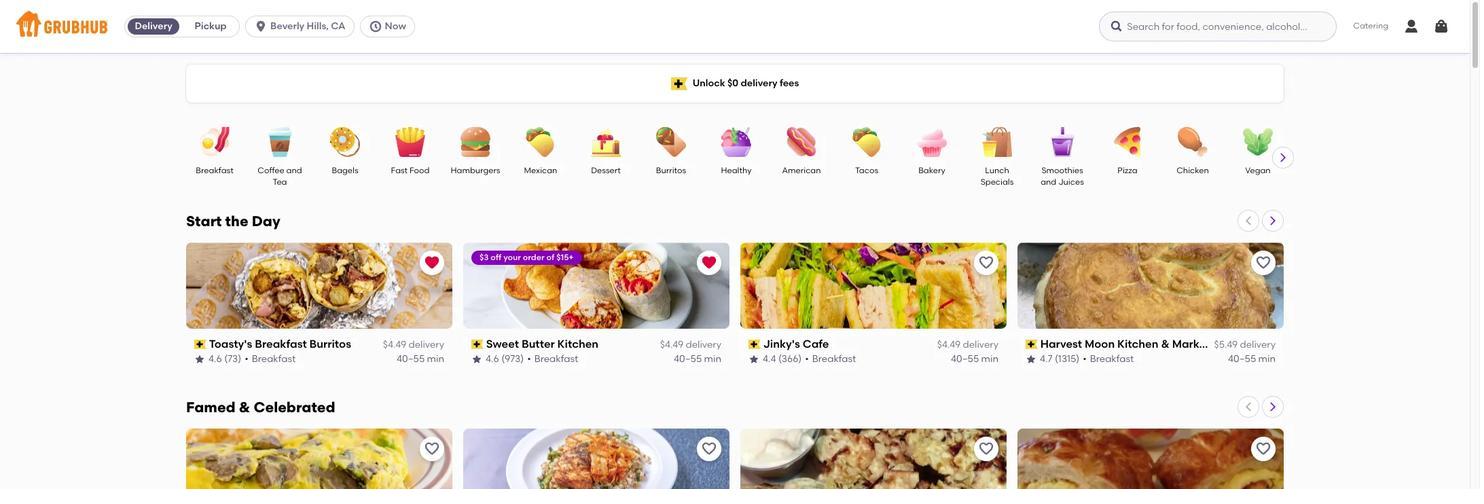 Task type: describe. For each thing, give the bounding box(es) containing it.
of
[[547, 253, 555, 262]]

$4.49 for kitchen
[[660, 339, 684, 351]]

harvest moon kitchen & marketplace
[[1041, 338, 1241, 351]]

bakery image
[[908, 127, 956, 157]]

coffee and tea
[[258, 166, 302, 187]]

fast food
[[391, 166, 430, 175]]

• for cafe
[[805, 353, 809, 365]]

chicken image
[[1169, 127, 1217, 157]]

40–55 for harvest moon kitchen & marketplace
[[1228, 353, 1256, 365]]

breakfast for jinky's cafe
[[812, 353, 856, 365]]

harvest
[[1041, 338, 1082, 351]]

pizza image
[[1104, 127, 1152, 157]]

lunch
[[985, 166, 1009, 175]]

fast food image
[[387, 127, 434, 157]]

sweet butter kitchen logo image
[[463, 243, 730, 329]]

caret left icon image for famed & celebrated
[[1243, 401, 1254, 412]]

now
[[385, 20, 406, 32]]

0 vertical spatial &
[[1161, 338, 1170, 351]]

kitchen for butter
[[558, 338, 599, 351]]

save this restaurant image for jinky's cafe logo
[[978, 255, 995, 271]]

ca
[[331, 20, 345, 32]]

toasty's breakfast burritos
[[209, 338, 351, 351]]

main navigation navigation
[[0, 0, 1470, 53]]

min for harvest moon kitchen & marketplace
[[1259, 353, 1276, 365]]

famed & celebrated
[[186, 399, 335, 416]]

40–55 min for sweet butter kitchen
[[674, 353, 722, 365]]

the
[[225, 213, 248, 230]]

(366)
[[779, 353, 802, 365]]

(1315)
[[1055, 353, 1080, 365]]

american image
[[778, 127, 825, 157]]

vegan image
[[1235, 127, 1282, 157]]

0 vertical spatial caret right icon image
[[1278, 152, 1289, 163]]

40–55 for toasty's breakfast burritos
[[397, 353, 425, 365]]

beverly hills, ca button
[[245, 16, 360, 37]]

smoothies and juices
[[1041, 166, 1084, 187]]

breakfast for toasty's breakfast burritos
[[252, 353, 296, 365]]

caret right icon image for day
[[1268, 215, 1279, 226]]

lunch specials image
[[974, 127, 1021, 157]]

and for smoothies and juices
[[1041, 178, 1057, 187]]

caret right icon image for celebrated
[[1268, 401, 1279, 412]]

$3
[[480, 253, 489, 262]]

save this restaurant button for canter's deli logo
[[420, 437, 444, 461]]

tacos
[[855, 166, 879, 175]]

• breakfast for breakfast
[[245, 353, 296, 365]]

day
[[252, 213, 280, 230]]

off
[[491, 253, 502, 262]]

now button
[[360, 16, 420, 37]]

subscription pass image for sweet butter kitchen
[[472, 340, 484, 349]]

min for jinky's cafe
[[981, 353, 999, 365]]

star icon image for jinky's cafe
[[749, 354, 760, 365]]

unlock
[[693, 77, 725, 89]]

catering
[[1354, 21, 1389, 31]]

1 vertical spatial burritos
[[310, 338, 351, 351]]

mexican image
[[517, 127, 565, 157]]

bagels image
[[321, 127, 369, 157]]

breakfast down breakfast image
[[196, 166, 234, 175]]

save this restaurant image for save this restaurant button corresponding to the farm of beverly hills logo
[[701, 441, 717, 457]]

svg image for beverly hills, ca
[[254, 20, 268, 33]]

delivery for harvest moon kitchen & marketplace
[[1240, 339, 1276, 351]]

3 $4.49 from the left
[[937, 339, 961, 351]]

pizza
[[1118, 166, 1138, 175]]

4.7 (1315)
[[1040, 353, 1080, 365]]

american
[[782, 166, 821, 175]]

tea
[[273, 178, 287, 187]]

toasty's
[[209, 338, 252, 351]]

$4.49 delivery for kitchen
[[660, 339, 722, 351]]

4.4
[[763, 353, 776, 365]]

smoothies and juices image
[[1039, 127, 1086, 157]]

save this restaurant button for harvest moon kitchen & marketplace logo
[[1251, 251, 1276, 275]]

sweet
[[486, 338, 519, 351]]

(973)
[[502, 353, 524, 365]]

star icon image for sweet butter kitchen
[[472, 354, 482, 365]]

1 horizontal spatial burritos
[[656, 166, 686, 175]]

celebrated
[[254, 399, 335, 416]]

40–55 for sweet butter kitchen
[[674, 353, 702, 365]]

0 horizontal spatial svg image
[[1110, 20, 1124, 33]]

4.6 for toasty's breakfast burritos
[[209, 353, 222, 365]]

2 saved restaurant button from the left
[[697, 251, 722, 275]]

the farm of beverly hills logo image
[[463, 429, 730, 489]]

40–55 min for jinky's cafe
[[951, 353, 999, 365]]

vegan
[[1246, 166, 1271, 175]]

food
[[410, 166, 430, 175]]

save this restaurant button for toast bakery cafe logo at the right of page
[[1251, 437, 1276, 461]]

min for sweet butter kitchen
[[704, 353, 722, 365]]

burritos image
[[647, 127, 695, 157]]

star icon image for harvest moon kitchen & marketplace
[[1026, 354, 1037, 365]]

grubhub plus flag logo image
[[671, 77, 687, 90]]

sweet butter kitchen
[[486, 338, 599, 351]]

start
[[186, 213, 222, 230]]

toasty's breakfast burritos logo image
[[186, 243, 452, 329]]

coffee
[[258, 166, 284, 175]]

save this restaurant button for the farm of beverly hills logo
[[697, 437, 722, 461]]

delivery for sweet butter kitchen
[[686, 339, 722, 351]]

harvest moon kitchen & marketplace logo image
[[1018, 243, 1284, 329]]

delivery for toasty's breakfast burritos
[[409, 339, 444, 351]]



Task type: locate. For each thing, give the bounding box(es) containing it.
pickup button
[[182, 16, 239, 37]]

2 4.6 from the left
[[486, 353, 499, 365]]

$4.49 delivery
[[383, 339, 444, 351], [660, 339, 722, 351], [937, 339, 999, 351]]

dessert
[[591, 166, 621, 175]]

1 horizontal spatial kitchen
[[1118, 338, 1159, 351]]

subscription pass image for jinky's cafe
[[749, 340, 761, 349]]

4.6
[[209, 353, 222, 365], [486, 353, 499, 365]]

0 horizontal spatial svg image
[[254, 20, 268, 33]]

min
[[427, 353, 444, 365], [704, 353, 722, 365], [981, 353, 999, 365], [1259, 353, 1276, 365]]

save this restaurant image for save this restaurant button for harvest moon kitchen & marketplace logo
[[1256, 255, 1272, 271]]

delivery
[[741, 77, 778, 89], [409, 339, 444, 351], [686, 339, 722, 351], [963, 339, 999, 351], [1240, 339, 1276, 351]]

2 subscription pass image from the left
[[749, 340, 761, 349]]

pickup
[[195, 20, 227, 32]]

$5.49
[[1214, 339, 1238, 351]]

kitchen
[[558, 338, 599, 351], [1118, 338, 1159, 351]]

1 svg image from the left
[[254, 20, 268, 33]]

butter
[[522, 338, 555, 351]]

1 $4.49 from the left
[[383, 339, 406, 351]]

your
[[504, 253, 521, 262]]

1 vertical spatial save this restaurant image
[[978, 441, 995, 457]]

0 horizontal spatial subscription pass image
[[472, 340, 484, 349]]

2 horizontal spatial $4.49
[[937, 339, 961, 351]]

• right (1315)
[[1083, 353, 1087, 365]]

40–55 min for harvest moon kitchen & marketplace
[[1228, 353, 1276, 365]]

3 • breakfast from the left
[[805, 353, 856, 365]]

1 horizontal spatial 4.6
[[486, 353, 499, 365]]

order
[[523, 253, 545, 262]]

saved restaurant image
[[424, 255, 440, 271]]

star icon image for toasty's breakfast burritos
[[194, 354, 205, 365]]

breakfast right toasty's
[[255, 338, 307, 351]]

caret left icon image down "vegan" in the right of the page
[[1243, 215, 1254, 226]]

jinky's
[[763, 338, 800, 351]]

marketplace
[[1172, 338, 1241, 351]]

1 save this restaurant image from the top
[[978, 255, 995, 271]]

star icon image left 4.6 (973)
[[472, 354, 482, 365]]

breakfast
[[196, 166, 234, 175], [255, 338, 307, 351], [252, 353, 296, 365], [534, 353, 578, 365], [812, 353, 856, 365], [1090, 353, 1134, 365]]

hamburgers
[[451, 166, 500, 175]]

factor's famous deli logo image
[[741, 429, 1007, 489]]

and for coffee and tea
[[286, 166, 302, 175]]

subscription pass image for harvest moon kitchen & marketplace
[[1026, 340, 1038, 349]]

4.6 down sweet
[[486, 353, 499, 365]]

min for toasty's breakfast burritos
[[427, 353, 444, 365]]

2 horizontal spatial svg image
[[1434, 18, 1450, 35]]

4.6 (973)
[[486, 353, 524, 365]]

1 saved restaurant button from the left
[[420, 251, 444, 275]]

$4.49
[[383, 339, 406, 351], [660, 339, 684, 351], [937, 339, 961, 351]]

burritos down toasty's breakfast burritos logo at left
[[310, 338, 351, 351]]

burritos
[[656, 166, 686, 175], [310, 338, 351, 351]]

2 • from the left
[[527, 353, 531, 365]]

subscription pass image left harvest
[[1026, 340, 1038, 349]]

and inside coffee and tea
[[286, 166, 302, 175]]

2 save this restaurant image from the top
[[978, 441, 995, 457]]

subscription pass image
[[194, 340, 206, 349]]

kitchen right butter
[[558, 338, 599, 351]]

1 vertical spatial and
[[1041, 178, 1057, 187]]

• breakfast for cafe
[[805, 353, 856, 365]]

4.6 for sweet butter kitchen
[[486, 353, 499, 365]]

4 40–55 min from the left
[[1228, 353, 1276, 365]]

4 40–55 from the left
[[1228, 353, 1256, 365]]

0 horizontal spatial burritos
[[310, 338, 351, 351]]

0 horizontal spatial &
[[239, 399, 250, 416]]

save this restaurant image for save this restaurant button for canter's deli logo
[[424, 441, 440, 457]]

svg image
[[254, 20, 268, 33], [369, 20, 382, 33]]

3 40–55 min from the left
[[951, 353, 999, 365]]

lunch specials
[[981, 166, 1014, 187]]

(73)
[[224, 353, 241, 365]]

• breakfast for butter
[[527, 353, 578, 365]]

4 • breakfast from the left
[[1083, 353, 1134, 365]]

1 caret left icon image from the top
[[1243, 215, 1254, 226]]

catering button
[[1344, 11, 1398, 42]]

$0
[[728, 77, 739, 89]]

svg image for now
[[369, 20, 382, 33]]

4.4 (366)
[[763, 353, 802, 365]]

1 vertical spatial caret right icon image
[[1268, 215, 1279, 226]]

2 vertical spatial caret right icon image
[[1268, 401, 1279, 412]]

• for moon
[[1083, 353, 1087, 365]]

2 min from the left
[[704, 353, 722, 365]]

hills,
[[307, 20, 329, 32]]

caret left icon image
[[1243, 215, 1254, 226], [1243, 401, 1254, 412]]

2 horizontal spatial $4.49 delivery
[[937, 339, 999, 351]]

40–55 for jinky's cafe
[[951, 353, 979, 365]]

mexican
[[524, 166, 557, 175]]

star icon image down subscription pass image
[[194, 354, 205, 365]]

svg image left now
[[369, 20, 382, 33]]

juices
[[1059, 178, 1084, 187]]

beverly hills, ca
[[270, 20, 345, 32]]

breakfast for harvest moon kitchen & marketplace
[[1090, 353, 1134, 365]]

• right (366)
[[805, 353, 809, 365]]

cafe
[[803, 338, 829, 351]]

healthy image
[[713, 127, 760, 157]]

fast
[[391, 166, 408, 175]]

breakfast for sweet butter kitchen
[[534, 353, 578, 365]]

2 40–55 from the left
[[674, 353, 702, 365]]

and
[[286, 166, 302, 175], [1041, 178, 1057, 187]]

1 • breakfast from the left
[[245, 353, 296, 365]]

breakfast image
[[191, 127, 238, 157]]

4.7
[[1040, 353, 1053, 365]]

0 vertical spatial save this restaurant image
[[978, 255, 995, 271]]

delivery button
[[125, 16, 182, 37]]

breakfast down toasty's breakfast burritos
[[252, 353, 296, 365]]

beverly
[[270, 20, 305, 32]]

tacos image
[[843, 127, 891, 157]]

saved restaurant image
[[701, 255, 717, 271]]

svg image
[[1404, 18, 1420, 35], [1434, 18, 1450, 35], [1110, 20, 1124, 33]]

1 • from the left
[[245, 353, 248, 365]]

Search for food, convenience, alcohol... search field
[[1100, 12, 1337, 41]]

0 vertical spatial caret left icon image
[[1243, 215, 1254, 226]]

4 min from the left
[[1259, 353, 1276, 365]]

• breakfast down cafe
[[805, 353, 856, 365]]

• breakfast
[[245, 353, 296, 365], [527, 353, 578, 365], [805, 353, 856, 365], [1083, 353, 1134, 365]]

bagels
[[332, 166, 358, 175]]

save this restaurant image
[[978, 255, 995, 271], [978, 441, 995, 457]]

caret left icon image for start the day
[[1243, 215, 1254, 226]]

save this restaurant button for factor's famous deli logo
[[974, 437, 999, 461]]

svg image inside the beverly hills, ca button
[[254, 20, 268, 33]]

• breakfast down toasty's breakfast burritos
[[245, 353, 296, 365]]

toast bakery cafe logo image
[[1018, 429, 1284, 489]]

svg image inside now button
[[369, 20, 382, 33]]

subscription pass image left "jinky's"
[[749, 340, 761, 349]]

subscription pass image
[[472, 340, 484, 349], [749, 340, 761, 349], [1026, 340, 1038, 349]]

1 vertical spatial &
[[239, 399, 250, 416]]

saved restaurant button
[[420, 251, 444, 275], [697, 251, 722, 275]]

specials
[[981, 178, 1014, 187]]

save this restaurant image for factor's famous deli logo
[[978, 441, 995, 457]]

and inside smoothies and juices
[[1041, 178, 1057, 187]]

• for butter
[[527, 353, 531, 365]]

40–55 min for toasty's breakfast burritos
[[397, 353, 444, 365]]

3 subscription pass image from the left
[[1026, 340, 1038, 349]]

1 horizontal spatial svg image
[[369, 20, 382, 33]]

0 vertical spatial and
[[286, 166, 302, 175]]

0 horizontal spatial and
[[286, 166, 302, 175]]

fees
[[780, 77, 799, 89]]

save this restaurant image for save this restaurant button associated with toast bakery cafe logo at the right of page
[[1256, 441, 1272, 457]]

$5.49 delivery
[[1214, 339, 1276, 351]]

2 star icon image from the left
[[472, 354, 482, 365]]

•
[[245, 353, 248, 365], [527, 353, 531, 365], [805, 353, 809, 365], [1083, 353, 1087, 365]]

0 vertical spatial burritos
[[656, 166, 686, 175]]

0 horizontal spatial kitchen
[[558, 338, 599, 351]]

bakery
[[919, 166, 946, 175]]

coffee and tea image
[[256, 127, 304, 157]]

3 $4.49 delivery from the left
[[937, 339, 999, 351]]

breakfast down cafe
[[812, 353, 856, 365]]

jinky's cafe logo image
[[741, 243, 1007, 329]]

1 min from the left
[[427, 353, 444, 365]]

1 vertical spatial caret left icon image
[[1243, 401, 1254, 412]]

1 40–55 from the left
[[397, 353, 425, 365]]

4.6 (73)
[[209, 353, 241, 365]]

kitchen for moon
[[1118, 338, 1159, 351]]

1 $4.49 delivery from the left
[[383, 339, 444, 351]]

1 horizontal spatial $4.49
[[660, 339, 684, 351]]

3 • from the left
[[805, 353, 809, 365]]

star icon image left 4.4
[[749, 354, 760, 365]]

caret right icon image
[[1278, 152, 1289, 163], [1268, 215, 1279, 226], [1268, 401, 1279, 412]]

save this restaurant button for jinky's cafe logo
[[974, 251, 999, 275]]

chicken
[[1177, 166, 1209, 175]]

hamburgers image
[[452, 127, 499, 157]]

40–55 min
[[397, 353, 444, 365], [674, 353, 722, 365], [951, 353, 999, 365], [1228, 353, 1276, 365]]

and down smoothies in the right of the page
[[1041, 178, 1057, 187]]

• right (973)
[[527, 353, 531, 365]]

1 horizontal spatial subscription pass image
[[749, 340, 761, 349]]

1 horizontal spatial &
[[1161, 338, 1170, 351]]

• breakfast for moon
[[1083, 353, 1134, 365]]

2 40–55 min from the left
[[674, 353, 722, 365]]

2 • breakfast from the left
[[527, 353, 578, 365]]

• for breakfast
[[245, 353, 248, 365]]

2 horizontal spatial subscription pass image
[[1026, 340, 1038, 349]]

40–55
[[397, 353, 425, 365], [674, 353, 702, 365], [951, 353, 979, 365], [1228, 353, 1256, 365]]

$4.49 delivery for burritos
[[383, 339, 444, 351]]

start the day
[[186, 213, 280, 230]]

save this restaurant image
[[1256, 255, 1272, 271], [424, 441, 440, 457], [701, 441, 717, 457], [1256, 441, 1272, 457]]

3 min from the left
[[981, 353, 999, 365]]

1 40–55 min from the left
[[397, 353, 444, 365]]

1 4.6 from the left
[[209, 353, 222, 365]]

3 star icon image from the left
[[749, 354, 760, 365]]

1 horizontal spatial and
[[1041, 178, 1057, 187]]

save this restaurant button
[[974, 251, 999, 275], [1251, 251, 1276, 275], [420, 437, 444, 461], [697, 437, 722, 461], [974, 437, 999, 461], [1251, 437, 1276, 461]]

0 horizontal spatial $4.49
[[383, 339, 406, 351]]

3 40–55 from the left
[[951, 353, 979, 365]]

0 horizontal spatial saved restaurant button
[[420, 251, 444, 275]]

• breakfast down sweet butter kitchen at left
[[527, 353, 578, 365]]

$3 off your order of $15+
[[480, 253, 574, 262]]

smoothies
[[1042, 166, 1083, 175]]

& right famed
[[239, 399, 250, 416]]

• right (73)
[[245, 353, 248, 365]]

caret left icon image down $5.49 delivery
[[1243, 401, 1254, 412]]

moon
[[1085, 338, 1115, 351]]

& left marketplace
[[1161, 338, 1170, 351]]

star icon image left 4.7
[[1026, 354, 1037, 365]]

healthy
[[721, 166, 752, 175]]

svg image left the beverly
[[254, 20, 268, 33]]

0 horizontal spatial 4.6
[[209, 353, 222, 365]]

delivery
[[135, 20, 172, 32]]

2 $4.49 delivery from the left
[[660, 339, 722, 351]]

1 horizontal spatial $4.49 delivery
[[660, 339, 722, 351]]

breakfast down sweet butter kitchen at left
[[534, 353, 578, 365]]

$15+
[[557, 253, 574, 262]]

kitchen right the moon
[[1118, 338, 1159, 351]]

burritos down burritos image
[[656, 166, 686, 175]]

1 subscription pass image from the left
[[472, 340, 484, 349]]

canter's deli logo image
[[186, 429, 452, 489]]

4.6 left (73)
[[209, 353, 222, 365]]

and up tea
[[286, 166, 302, 175]]

$4.49 for burritos
[[383, 339, 406, 351]]

2 kitchen from the left
[[1118, 338, 1159, 351]]

delivery for jinky's cafe
[[963, 339, 999, 351]]

4 star icon image from the left
[[1026, 354, 1037, 365]]

1 star icon image from the left
[[194, 354, 205, 365]]

breakfast down the moon
[[1090, 353, 1134, 365]]

subscription pass image left sweet
[[472, 340, 484, 349]]

1 kitchen from the left
[[558, 338, 599, 351]]

2 caret left icon image from the top
[[1243, 401, 1254, 412]]

star icon image
[[194, 354, 205, 365], [472, 354, 482, 365], [749, 354, 760, 365], [1026, 354, 1037, 365]]

4 • from the left
[[1083, 353, 1087, 365]]

famed
[[186, 399, 236, 416]]

unlock $0 delivery fees
[[693, 77, 799, 89]]

1 horizontal spatial svg image
[[1404, 18, 1420, 35]]

• breakfast down the moon
[[1083, 353, 1134, 365]]

jinky's cafe
[[763, 338, 829, 351]]

2 svg image from the left
[[369, 20, 382, 33]]

dessert image
[[582, 127, 630, 157]]

&
[[1161, 338, 1170, 351], [239, 399, 250, 416]]

2 $4.49 from the left
[[660, 339, 684, 351]]

0 horizontal spatial $4.49 delivery
[[383, 339, 444, 351]]

1 horizontal spatial saved restaurant button
[[697, 251, 722, 275]]



Task type: vqa. For each thing, say whether or not it's contained in the screenshot.
Toasty'S Breakfast Burritos
yes



